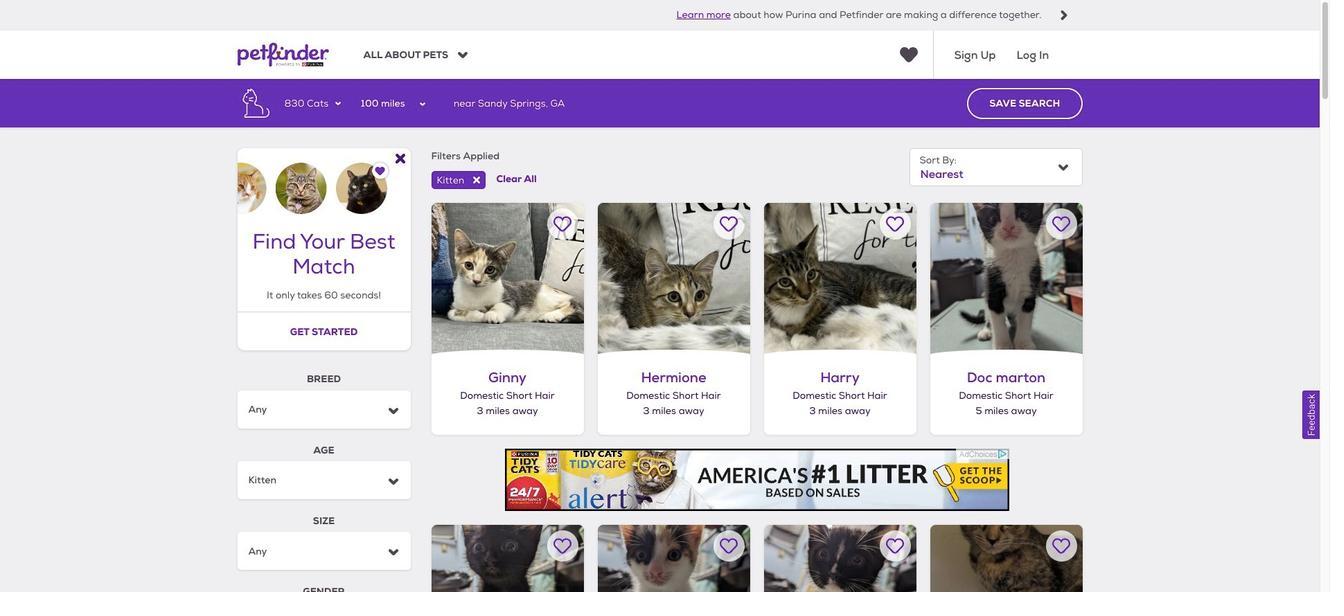Task type: vqa. For each thing, say whether or not it's contained in the screenshot.
Purina Your Pet, Our Passion Image
no



Task type: describe. For each thing, give the bounding box(es) containing it.
pc penhale, adoptable cat, kitten male domestic short hair, 5 miles away. image
[[764, 525, 917, 593]]

al large, adoptable cat, kitten male domestic short hair, 5 miles away. image
[[431, 525, 584, 593]]

advertisement element
[[505, 449, 1009, 511]]

girly, adoptable cat, kitten female domestic short hair, 5 miles away. image
[[930, 525, 1083, 593]]

doc marton, adoptable cat, kitten male domestic short hair, 5 miles away. image
[[930, 203, 1083, 355]]

potential cat matches image
[[237, 149, 411, 214]]

harry, adoptable cat, kitten male domestic short hair, 3 miles away. image
[[764, 203, 917, 355]]

petfinder home image
[[237, 31, 329, 79]]

ginny, adoptable cat, kitten female domestic short hair, 3 miles away. image
[[431, 203, 584, 355]]



Task type: locate. For each thing, give the bounding box(es) containing it.
main content
[[0, 79, 1320, 593]]

lousia glasson, adoptable cat, kitten female domestic short hair, 5 miles away. image
[[598, 525, 750, 593]]

hermione, adoptable cat, kitten female domestic short hair, 3 miles away. image
[[598, 203, 750, 355]]



